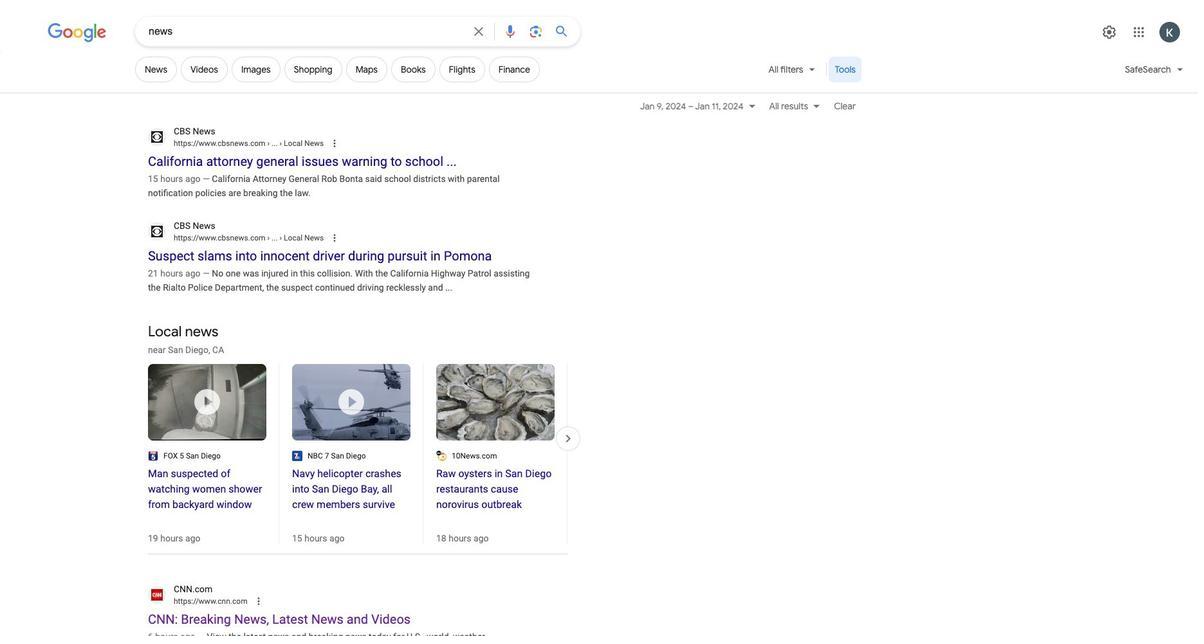 Task type: vqa. For each thing, say whether or not it's contained in the screenshot.
Show Your Location image
no



Task type: describe. For each thing, give the bounding box(es) containing it.
3 heading from the left
[[436, 466, 555, 513]]

1 heading from the left
[[148, 466, 266, 513]]

search by voice image
[[503, 24, 518, 39]]

Search search field
[[149, 24, 463, 41]]



Task type: locate. For each thing, give the bounding box(es) containing it.
1 horizontal spatial heading
[[292, 466, 411, 513]]

heading
[[148, 466, 266, 513], [292, 466, 411, 513], [436, 466, 555, 513]]

None text field
[[174, 138, 324, 149], [266, 233, 324, 243], [174, 596, 248, 607], [174, 138, 324, 149], [266, 233, 324, 243], [174, 596, 248, 607]]

None search field
[[0, 16, 581, 46]]

None text field
[[266, 139, 324, 148], [174, 232, 324, 244], [266, 139, 324, 148], [174, 232, 324, 244]]

list
[[145, 364, 1199, 544]]

2 heading from the left
[[292, 466, 411, 513]]

0 horizontal spatial heading
[[148, 466, 266, 513]]

google image
[[48, 23, 107, 42]]

2 horizontal spatial heading
[[436, 466, 555, 513]]

search by image image
[[528, 24, 544, 39]]



